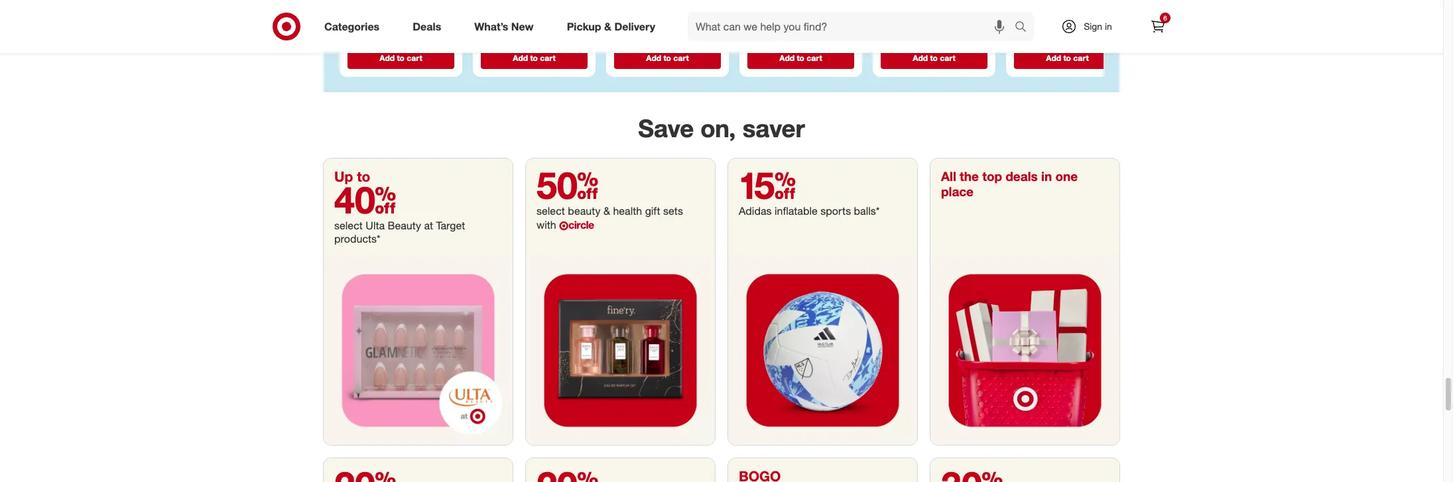 Task type: vqa. For each thing, say whether or not it's contained in the screenshot.
2nd add to cart "button" from the left
yes



Task type: locate. For each thing, give the bounding box(es) containing it.
deals
[[413, 20, 441, 33]]

select inside select ulta beauty at target products*
[[334, 219, 363, 232]]

hanukkah inside 45ct 3.5"x0.37" paraffin wax unscented hanukkah taper candle - spritz™
[[750, 19, 792, 30]]

plush
[[617, 17, 640, 28]]

hanukkah menorah kit - 19.4oz - favorite day™
[[484, 16, 585, 39]]

4 add to cart from the left
[[780, 53, 823, 63]]

bring light to this night, dreidel spinning bright matching family pajamas link
[[1012, 0, 1124, 52]]

up to
[[334, 168, 370, 185]]

add to cart button down lit silver menorah hanukkah novelty light yellow - spritz™ link
[[348, 47, 454, 69]]

cart down deals
[[407, 53, 422, 63]]

what's
[[475, 20, 509, 33]]

add
[[380, 53, 395, 63], [513, 53, 528, 63], [646, 53, 662, 63], [780, 53, 795, 63], [913, 53, 928, 63], [1047, 53, 1062, 63]]

1 add to cart from the left
[[380, 53, 422, 63]]

- down wax
[[750, 30, 754, 42]]

add to cart down favorite
[[513, 53, 556, 63]]

hanukkah inside lit silver menorah hanukkah novelty light yellow - spritz™
[[350, 7, 392, 18]]

1 vertical spatial &
[[604, 205, 610, 218]]

3 add to cart from the left
[[646, 53, 689, 63]]

add to cart button down family
[[1014, 47, 1121, 69]]

& left plush
[[604, 20, 612, 33]]

& inside 'select beauty & health gift sets with'
[[604, 205, 610, 218]]

search button
[[1009, 12, 1041, 44]]

hanukkah inside hanukkah menorah kit - 19.4oz - favorite day™
[[484, 16, 525, 27]]

2 add to cart button from the left
[[481, 47, 588, 69]]

to down taper
[[797, 53, 805, 63]]

3 add from the left
[[646, 53, 662, 63]]

add to cart down 50 sq ft happy hanukkah and menorah gift wrap - spritz™ link
[[913, 53, 956, 63]]

menorah right and
[[946, 7, 983, 18]]

menorah
[[388, 0, 425, 7], [946, 7, 983, 18], [528, 16, 565, 27]]

dreidel
[[1017, 17, 1047, 28]]

1 add to cart button from the left
[[348, 47, 454, 69]]

- inside the 50 sq ft happy hanukkah and menorah gift wrap - spritz™
[[926, 19, 929, 30]]

6 add from the left
[[1047, 53, 1062, 63]]

select inside 'select beauty & health gift sets with'
[[537, 205, 565, 218]]

cart for -
[[674, 53, 689, 63]]

cart down family
[[1074, 53, 1089, 63]]

hanukkah down silver
[[350, 7, 392, 18]]

bright
[[1088, 17, 1113, 28]]

0 horizontal spatial menorah
[[388, 0, 425, 7]]

add down '45ct 3.5"x0.37" paraffin wax unscented hanukkah taper candle - spritz™' link
[[780, 53, 795, 63]]

add to cart down lit silver menorah hanukkah novelty light yellow - spritz™ link
[[380, 53, 422, 63]]

and
[[928, 7, 944, 18]]

add to cart down hanukkah icons printed plush throw blanket - threshold™
[[646, 53, 689, 63]]

menorah inside the 50 sq ft happy hanukkah and menorah gift wrap - spritz™
[[946, 7, 983, 18]]

3 cart from the left
[[674, 53, 689, 63]]

menorah up favorite
[[528, 16, 565, 27]]

- down printed
[[705, 17, 708, 28]]

bring
[[1017, 6, 1039, 17]]

45ct
[[750, 0, 769, 7]]

2 cart from the left
[[540, 53, 556, 63]]

spritz™ down novelty
[[385, 19, 415, 30]]

- right yellow
[[379, 19, 383, 30]]

to down hanukkah icons printed plush throw blanket - threshold™
[[664, 53, 671, 63]]

spritz™ inside the 50 sq ft happy hanukkah and menorah gift wrap - spritz™
[[932, 19, 961, 30]]

to
[[1065, 6, 1073, 17], [397, 53, 405, 63], [530, 53, 538, 63], [664, 53, 671, 63], [797, 53, 805, 63], [930, 53, 938, 63], [1064, 53, 1071, 63], [357, 168, 370, 185]]

1 horizontal spatial select
[[537, 205, 565, 218]]

add to cart button down hanukkah icons printed plush throw blanket - threshold™
[[614, 47, 721, 69]]

spritz™ down and
[[932, 19, 961, 30]]

hanukkah up plush
[[617, 6, 659, 17]]

6 cart from the left
[[1074, 53, 1089, 63]]

4 add from the left
[[780, 53, 795, 63]]

light up deals
[[428, 7, 449, 18]]

cart for taper
[[807, 53, 823, 63]]

- down and
[[926, 19, 929, 30]]

cart for yellow
[[407, 53, 422, 63]]

0 vertical spatial select
[[537, 205, 565, 218]]

2 add from the left
[[513, 53, 528, 63]]

5 add from the left
[[913, 53, 928, 63]]

all the top deals in one place
[[941, 169, 1078, 199]]

0 horizontal spatial light
[[428, 7, 449, 18]]

What can we help you find? suggestions appear below search field
[[688, 12, 1018, 41]]

1 horizontal spatial spritz™
[[757, 30, 786, 42]]

spritz™
[[385, 19, 415, 30], [932, 19, 961, 30], [757, 30, 786, 42]]

- right kit at the left top
[[581, 16, 585, 27]]

19.4oz
[[484, 28, 511, 39]]

add down the pajamas
[[1047, 53, 1062, 63]]

in down night,
[[1105, 21, 1113, 32]]

blanket
[[671, 17, 702, 28]]

sign in link
[[1050, 12, 1133, 41]]

5 add to cart from the left
[[913, 53, 956, 63]]

circle
[[569, 218, 594, 232]]

0 horizontal spatial spritz™
[[385, 19, 415, 30]]

4 add to cart button from the left
[[748, 47, 855, 69]]

add to cart
[[380, 53, 422, 63], [513, 53, 556, 63], [646, 53, 689, 63], [780, 53, 823, 63], [913, 53, 956, 63]]

1 horizontal spatial in
[[1105, 21, 1113, 32]]

hanukkah down sq
[[884, 7, 925, 18]]

all
[[941, 169, 957, 184]]

light up spinning
[[1042, 6, 1063, 17]]

40
[[334, 177, 396, 222]]

0 horizontal spatial in
[[1042, 169, 1052, 184]]

1 vertical spatial in
[[1042, 169, 1052, 184]]

balls*
[[854, 205, 880, 218]]

add to cart button down 50 sq ft happy hanukkah and menorah gift wrap - spritz™ link
[[881, 47, 988, 69]]

to down lit silver menorah hanukkah novelty light yellow - spritz™ link
[[397, 53, 405, 63]]

hanukkah up 19.4oz on the left
[[484, 16, 525, 27]]

15 adidas inflatable sports balls*
[[739, 163, 880, 218]]

0 vertical spatial in
[[1105, 21, 1113, 32]]

2 horizontal spatial menorah
[[946, 7, 983, 18]]

1 horizontal spatial menorah
[[528, 16, 565, 27]]

45ct 3.5"x0.37" paraffin wax unscented hanukkah taper candle - spritz™ link
[[745, 0, 857, 45]]

2 add to cart from the left
[[513, 53, 556, 63]]

&
[[604, 20, 612, 33], [604, 205, 610, 218]]

0 vertical spatial &
[[604, 20, 612, 33]]

add to cart button for candle
[[748, 47, 855, 69]]

sign
[[1084, 21, 1103, 32]]

lit
[[350, 0, 360, 7]]

target
[[436, 219, 465, 232]]

save on, saver
[[638, 114, 805, 144]]

search
[[1009, 21, 1041, 34]]

4 cart from the left
[[807, 53, 823, 63]]

add to cart button down favorite
[[481, 47, 588, 69]]

favorite
[[520, 28, 553, 39]]

1 vertical spatial select
[[334, 219, 363, 232]]

add down favorite
[[513, 53, 528, 63]]

add to cart down taper
[[780, 53, 823, 63]]

select left the ulta
[[334, 219, 363, 232]]

kit
[[567, 16, 579, 27]]

matching
[[1017, 29, 1056, 40]]

wrap
[[901, 19, 923, 30]]

cart down blanket
[[674, 53, 689, 63]]

gift
[[645, 205, 661, 218]]

in
[[1105, 21, 1113, 32], [1042, 169, 1052, 184]]

3 add to cart button from the left
[[614, 47, 721, 69]]

what's new link
[[463, 12, 550, 41]]

family
[[1058, 29, 1085, 40]]

lit silver menorah hanukkah novelty light yellow - spritz™ link
[[345, 0, 457, 45]]

inflatable
[[775, 205, 818, 218]]

beauty
[[388, 219, 421, 232]]

add down lit silver menorah hanukkah novelty light yellow - spritz™ link
[[380, 53, 395, 63]]

2 horizontal spatial spritz™
[[932, 19, 961, 30]]

select up with
[[537, 205, 565, 218]]

50 sq ft happy hanukkah and menorah gift wrap - spritz™ link
[[878, 0, 991, 45]]

lit silver menorah hanukkah novelty light yellow - spritz™
[[350, 0, 449, 30]]

& left health
[[604, 205, 610, 218]]

what's new
[[475, 20, 534, 33]]

6 add to cart button from the left
[[1014, 47, 1121, 69]]

menorah up novelty
[[388, 0, 425, 7]]

add to cart button for gift
[[881, 47, 988, 69]]

1 add from the left
[[380, 53, 395, 63]]

0 horizontal spatial select
[[334, 219, 363, 232]]

1 cart from the left
[[407, 53, 422, 63]]

5 add to cart button from the left
[[881, 47, 988, 69]]

select
[[537, 205, 565, 218], [334, 219, 363, 232]]

6 link
[[1144, 12, 1173, 41]]

yellow
[[350, 19, 376, 30]]

to right up
[[357, 168, 370, 185]]

cart down 50 sq ft happy hanukkah and menorah gift wrap - spritz™ link
[[940, 53, 956, 63]]

3.5"x0.37"
[[771, 0, 815, 7]]

45ct 3.5"x0.37" paraffin wax unscented hanukkah taper candle - spritz™
[[750, 0, 850, 42]]

to down family
[[1064, 53, 1071, 63]]

light inside lit silver menorah hanukkah novelty light yellow - spritz™
[[428, 7, 449, 18]]

-
[[581, 16, 585, 27], [705, 17, 708, 28], [379, 19, 383, 30], [926, 19, 929, 30], [514, 28, 518, 39], [750, 30, 754, 42]]

cart down favorite
[[540, 53, 556, 63]]

add to cart button down taper
[[748, 47, 855, 69]]

select ulta beauty at target products*
[[334, 219, 465, 246]]

spritz™ down wax
[[757, 30, 786, 42]]

in left one
[[1042, 169, 1052, 184]]

cart down taper
[[807, 53, 823, 63]]

add down threshold™
[[646, 53, 662, 63]]

cart inside bring light to this night, dreidel spinning bright matching family pajamas add to cart
[[1074, 53, 1089, 63]]

add to cart for candle
[[780, 53, 823, 63]]

paraffin
[[818, 0, 849, 7]]

light
[[1042, 6, 1063, 17], [428, 7, 449, 18]]

1 horizontal spatial light
[[1042, 6, 1063, 17]]

pajamas
[[1017, 40, 1053, 52]]

hanukkah
[[617, 6, 659, 17], [350, 7, 392, 18], [884, 7, 925, 18], [484, 16, 525, 27], [750, 19, 792, 30]]

add down wrap
[[913, 53, 928, 63]]

hanukkah down wax
[[750, 19, 792, 30]]

5 cart from the left
[[940, 53, 956, 63]]



Task type: describe. For each thing, give the bounding box(es) containing it.
menorah inside hanukkah menorah kit - 19.4oz - favorite day™
[[528, 16, 565, 27]]

50 sq ft happy hanukkah and menorah gift wrap - spritz™
[[884, 0, 983, 30]]

to down favorite
[[530, 53, 538, 63]]

spinning
[[1049, 17, 1086, 28]]

categories link
[[313, 12, 396, 41]]

add to cart for -
[[380, 53, 422, 63]]

add for threshold™
[[646, 53, 662, 63]]

adidas
[[739, 205, 772, 218]]

gift
[[884, 19, 899, 30]]

6
[[1164, 14, 1168, 22]]

add inside bring light to this night, dreidel spinning bright matching family pajamas add to cart
[[1047, 53, 1062, 63]]

select for select beauty & health gift sets with
[[537, 205, 565, 218]]

sets
[[664, 205, 683, 218]]

up
[[334, 168, 353, 185]]

menorah inside lit silver menorah hanukkah novelty light yellow - spritz™
[[388, 0, 425, 7]]

50
[[884, 0, 894, 7]]

wax
[[750, 7, 768, 18]]

sign in
[[1084, 21, 1113, 32]]

add to cart button for -
[[348, 47, 454, 69]]

this
[[1076, 6, 1091, 17]]

all the top deals in one place link
[[931, 159, 1120, 445]]

save
[[638, 114, 694, 144]]

ft
[[909, 0, 915, 7]]

add to cart button for day™
[[481, 47, 588, 69]]

the
[[960, 169, 979, 184]]

pickup
[[567, 20, 601, 33]]

add for day™
[[513, 53, 528, 63]]

day™
[[556, 28, 577, 39]]

select beauty & health gift sets with
[[537, 205, 683, 232]]

bring light to this night, dreidel spinning bright matching family pajamas add to cart
[[1017, 6, 1118, 63]]

add for candle
[[780, 53, 795, 63]]

in inside all the top deals in one place
[[1042, 169, 1052, 184]]

spritz™ inside lit silver menorah hanukkah novelty light yellow - spritz™
[[385, 19, 415, 30]]

ulta
[[366, 219, 385, 232]]

at
[[424, 219, 433, 232]]

add for -
[[380, 53, 395, 63]]

with
[[537, 218, 556, 232]]

hanukkah icons printed plush throw blanket - threshold™
[[617, 6, 716, 40]]

sq
[[897, 0, 907, 7]]

to down 50 sq ft happy hanukkah and menorah gift wrap - spritz™ link
[[930, 53, 938, 63]]

add for gift
[[913, 53, 928, 63]]

spritz™ inside 45ct 3.5"x0.37" paraffin wax unscented hanukkah taper candle - spritz™
[[757, 30, 786, 42]]

night,
[[1093, 6, 1118, 17]]

sports
[[821, 205, 851, 218]]

printed
[[686, 6, 716, 17]]

15
[[739, 163, 796, 208]]

throw
[[643, 17, 668, 28]]

happy
[[918, 0, 945, 7]]

icons
[[661, 6, 684, 17]]

place
[[941, 184, 974, 199]]

one
[[1056, 169, 1078, 184]]

silver
[[363, 0, 386, 7]]

pickup & delivery
[[567, 20, 656, 33]]

add to cart for day™
[[513, 53, 556, 63]]

unscented
[[771, 7, 816, 18]]

hanukkah menorah kit - 19.4oz - favorite day™ link
[[478, 0, 591, 45]]

to up spinning
[[1065, 6, 1073, 17]]

beauty
[[568, 205, 601, 218]]

cart for menorah
[[940, 53, 956, 63]]

light inside bring light to this night, dreidel spinning bright matching family pajamas add to cart
[[1042, 6, 1063, 17]]

deals link
[[402, 12, 458, 41]]

top
[[983, 169, 1003, 184]]

add to cart for gift
[[913, 53, 956, 63]]

- inside lit silver menorah hanukkah novelty light yellow - spritz™
[[379, 19, 383, 30]]

categories
[[324, 20, 380, 33]]

delivery
[[615, 20, 656, 33]]

saver
[[743, 114, 805, 144]]

novelty
[[395, 7, 426, 18]]

hanukkah icons printed plush throw blanket - threshold™ link
[[612, 0, 724, 45]]

pickup & delivery link
[[556, 12, 672, 41]]

health
[[613, 205, 642, 218]]

on,
[[701, 114, 736, 144]]

new
[[511, 20, 534, 33]]

50
[[537, 163, 599, 208]]

select for select ulta beauty at target products*
[[334, 219, 363, 232]]

cart for favorite
[[540, 53, 556, 63]]

hanukkah inside hanukkah icons printed plush throw blanket - threshold™
[[617, 6, 659, 17]]

- right 19.4oz on the left
[[514, 28, 518, 39]]

deals
[[1006, 169, 1038, 184]]

hanukkah inside the 50 sq ft happy hanukkah and menorah gift wrap - spritz™
[[884, 7, 925, 18]]

threshold™
[[617, 29, 663, 40]]

taper
[[795, 19, 818, 30]]

add to cart button for threshold™
[[614, 47, 721, 69]]

- inside 45ct 3.5"x0.37" paraffin wax unscented hanukkah taper candle - spritz™
[[750, 30, 754, 42]]

- inside hanukkah icons printed plush throw blanket - threshold™
[[705, 17, 708, 28]]

products*
[[334, 232, 381, 246]]

add to cart for threshold™
[[646, 53, 689, 63]]



